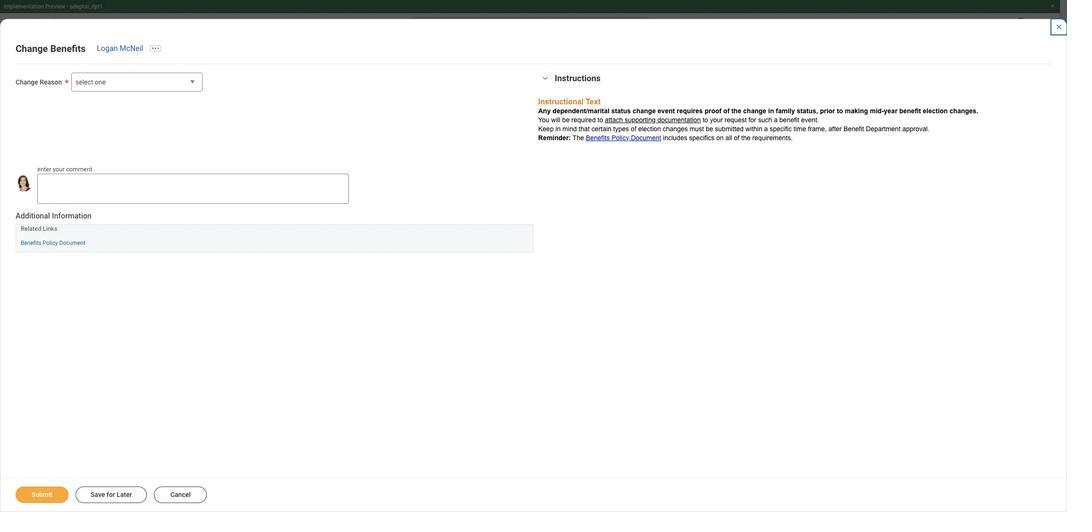 Task type: vqa. For each thing, say whether or not it's contained in the screenshot.
ARROW RIGHT ICON
no



Task type: describe. For each thing, give the bounding box(es) containing it.
document inside additional information region
[[59, 240, 85, 247]]

types
[[614, 125, 629, 133]]

28,
[[406, 184, 415, 191]]

is
[[372, 184, 377, 191]]

transformation import image
[[124, 60, 136, 72]]

benefits and pay
[[40, 60, 111, 72]]

2 change from the left
[[744, 107, 767, 115]]

all
[[726, 134, 732, 142]]

proof
[[705, 107, 722, 115]]

most
[[319, 170, 338, 180]]

specific
[[770, 125, 792, 133]]

benefit
[[844, 125, 865, 133]]

logan
[[97, 44, 118, 53]]

event
[[658, 107, 675, 115]]

approval.
[[903, 125, 930, 133]]

action bar region
[[16, 487, 207, 504]]

notifications large image
[[984, 24, 993, 33]]

policy inside 'instructional text any dependent/marital status change event requires proof of the change in family status, prior to making mid-year benefit election changes. you will be required to attach supporting documentation to your request for such a benefit event. keep in mind that certain types of election changes must be submitted within a specific time frame, after benefit department approval. reminder: the benefits policy document includes specifics on all of the requirements.'
[[612, 134, 630, 142]]

0 vertical spatial of
[[724, 107, 730, 115]]

additional information region
[[16, 211, 534, 253]]

instructions group
[[539, 73, 1052, 151]]

most recent pay element
[[319, 170, 383, 183]]

benefits inside navigation pane region
[[40, 60, 75, 72]]

for inside 'instructional text any dependent/marital status change event requires proof of the change in family status, prior to making mid-year benefit election changes. you will be required to attach supporting documentation to your request for such a benefit event. keep in mind that certain types of election changes must be submitted within a specific time frame, after benefit department approval. reminder: the benefits policy document includes specifics on all of the requirements.'
[[749, 116, 757, 124]]

request
[[725, 116, 747, 124]]

requirements.
[[753, 134, 793, 142]]

implementation
[[4, 3, 44, 10]]

additional information
[[16, 211, 92, 220]]

submit button
[[16, 487, 68, 504]]

mcneil
[[120, 44, 143, 53]]

such
[[759, 116, 772, 124]]

changes
[[663, 125, 688, 133]]

save
[[91, 491, 105, 499]]

change benefits dialog
[[0, 19, 1068, 513]]

-
[[67, 3, 69, 10]]

bonus
[[524, 478, 542, 485]]

change for change benefits
[[16, 43, 48, 54]]

department
[[866, 125, 901, 133]]

you
[[539, 116, 550, 124]]

logan mcneil link
[[97, 44, 143, 53]]

1 vertical spatial your
[[53, 166, 65, 173]]

1 horizontal spatial be
[[706, 125, 714, 133]]

federal
[[524, 250, 546, 258]]

1 vertical spatial the
[[742, 134, 751, 142]]

instructions
[[555, 73, 601, 83]]

reminder:
[[539, 134, 571, 142]]

benefits policy document link inside additional information region
[[21, 238, 85, 247]]

instructions button
[[555, 73, 601, 83]]

select one button
[[71, 73, 203, 92]]

0 horizontal spatial in
[[556, 125, 561, 133]]

select
[[76, 78, 93, 86]]

one
[[95, 78, 106, 86]]

reason
[[40, 78, 62, 86]]

cancel
[[170, 491, 191, 499]]

recent
[[340, 170, 367, 180]]

status
[[612, 107, 631, 115]]

cancel button
[[154, 487, 207, 504]]

implementation preview -   adeptai_dpt1
[[4, 3, 103, 10]]

making
[[845, 107, 869, 115]]

change for change reason
[[16, 78, 38, 86]]

chevron down image
[[540, 75, 551, 82]]

related links
[[21, 225, 57, 232]]

most recent pay your next pay day is february 28, 2023.
[[319, 170, 433, 191]]

(federal)
[[585, 250, 612, 258]]

benefits inside additional information region
[[21, 240, 41, 247]]

changes.
[[950, 107, 979, 115]]

savings
[[533, 92, 561, 101]]

status,
[[797, 107, 819, 115]]

family
[[776, 107, 795, 115]]

2023.
[[417, 184, 433, 191]]

your
[[319, 184, 332, 191]]

$11,535.44
[[357, 205, 451, 227]]

certain
[[592, 125, 612, 133]]

federal withholding (federal)
[[524, 250, 612, 258]]

additional
[[16, 211, 50, 220]]

my tax documents link
[[572, 91, 639, 103]]

next
[[334, 184, 347, 191]]

submitted
[[715, 125, 744, 133]]

and
[[77, 60, 93, 72]]

any
[[539, 107, 551, 115]]

my tasks element
[[1002, 18, 1028, 39]]

supporting
[[625, 116, 656, 124]]

change benefits
[[16, 43, 86, 54]]

withholding
[[548, 250, 583, 258]]

0 horizontal spatial a
[[765, 125, 768, 133]]

pay for recent
[[369, 170, 383, 180]]

preview
[[45, 3, 65, 10]]

0 horizontal spatial benefit
[[780, 116, 800, 124]]

policy inside additional information region
[[43, 240, 58, 247]]

related
[[21, 225, 41, 232]]

enter your comment text field
[[37, 174, 349, 204]]

dependent/marital
[[553, 107, 610, 115]]

mind
[[563, 125, 577, 133]]

prior
[[820, 107, 835, 115]]

later
[[117, 491, 132, 499]]

required
[[572, 116, 596, 124]]



Task type: locate. For each thing, give the bounding box(es) containing it.
close create course image
[[1056, 23, 1063, 31]]

benefits down the "certain" on the top of page
[[586, 134, 610, 142]]

0 horizontal spatial election
[[639, 125, 661, 133]]

in down the will
[[556, 125, 561, 133]]

2 horizontal spatial to
[[837, 107, 844, 115]]

document down supporting at the top right of page
[[631, 134, 662, 142]]

logan mcneil
[[97, 44, 143, 53]]

0 vertical spatial policy
[[612, 134, 630, 142]]

benefits and pay element
[[40, 60, 117, 73]]

pay up one
[[95, 60, 111, 72]]

benefits policy document link down links
[[21, 238, 85, 247]]

instructional
[[539, 98, 584, 106]]

for up within at the top
[[749, 116, 757, 124]]

0 horizontal spatial to
[[598, 116, 603, 124]]

2 vertical spatial of
[[734, 134, 740, 142]]

1 horizontal spatial to
[[703, 116, 709, 124]]

0 vertical spatial be
[[563, 116, 570, 124]]

the
[[573, 134, 584, 142]]

text
[[586, 98, 601, 106]]

your right the enter
[[53, 166, 65, 173]]

mid-
[[870, 107, 884, 115]]

0 horizontal spatial for
[[107, 491, 115, 499]]

select one
[[76, 78, 106, 86]]

change
[[633, 107, 656, 115], [744, 107, 767, 115]]

of up request
[[724, 107, 730, 115]]

benefits up reason on the top of page
[[40, 60, 75, 72]]

benefit down "family"
[[780, 116, 800, 124]]

change left retirement
[[465, 92, 492, 101]]

2 vertical spatial change
[[465, 92, 492, 101]]

pay for and
[[95, 60, 111, 72]]

1 horizontal spatial election
[[923, 107, 948, 115]]

benefits
[[50, 43, 86, 54], [40, 60, 75, 72], [586, 134, 610, 142], [21, 240, 41, 247]]

enter
[[37, 166, 51, 173]]

event.
[[802, 116, 820, 124]]

1 vertical spatial of
[[631, 125, 637, 133]]

specifics
[[689, 134, 715, 142]]

to right prior
[[837, 107, 844, 115]]

1 vertical spatial benefits policy document link
[[21, 238, 85, 247]]

adeptai_dpt1
[[70, 3, 103, 10]]

0 vertical spatial your
[[710, 116, 723, 124]]

1 horizontal spatial a
[[774, 116, 778, 124]]

change inside list
[[465, 92, 492, 101]]

benefits up benefits and pay
[[50, 43, 86, 54]]

0 horizontal spatial pay
[[95, 60, 111, 72]]

1 horizontal spatial change
[[744, 107, 767, 115]]

the up request
[[732, 107, 742, 115]]

0 horizontal spatial be
[[563, 116, 570, 124]]

0 vertical spatial a
[[774, 116, 778, 124]]

for inside button
[[107, 491, 115, 499]]

election
[[923, 107, 948, 115], [639, 125, 661, 133]]

within
[[746, 125, 763, 133]]

links
[[43, 225, 57, 232]]

0 horizontal spatial your
[[53, 166, 65, 173]]

change up such
[[744, 107, 767, 115]]

benefits policy document link inside instructions group
[[586, 134, 662, 142]]

1 horizontal spatial pay
[[369, 170, 383, 180]]

year
[[884, 107, 898, 115]]

your next pay day is february 28, 2023. element
[[319, 183, 433, 192]]

1 horizontal spatial of
[[724, 107, 730, 115]]

benefits policy document link down types
[[586, 134, 662, 142]]

0 vertical spatial election
[[923, 107, 948, 115]]

0 vertical spatial document
[[631, 134, 662, 142]]

1 vertical spatial benefit
[[780, 116, 800, 124]]

change reason
[[16, 78, 62, 86]]

of
[[724, 107, 730, 115], [631, 125, 637, 133], [734, 134, 740, 142]]

election up the approval.
[[923, 107, 948, 115]]

1 horizontal spatial policy
[[612, 134, 630, 142]]

0 vertical spatial benefits policy document link
[[586, 134, 662, 142]]

be up mind at the right of the page
[[563, 116, 570, 124]]

of down supporting at the top right of page
[[631, 125, 637, 133]]

tax
[[585, 92, 597, 101]]

time
[[794, 125, 807, 133]]

1 vertical spatial for
[[107, 491, 115, 499]]

to down proof
[[703, 116, 709, 124]]

0 horizontal spatial document
[[59, 240, 85, 247]]

change
[[16, 43, 48, 54], [16, 78, 38, 86], [465, 92, 492, 101]]

of right all
[[734, 134, 740, 142]]

pay inside most recent pay your next pay day is february 28, 2023.
[[369, 170, 383, 180]]

search image
[[414, 23, 426, 34]]

benefits policy document link
[[586, 134, 662, 142], [21, 238, 85, 247]]

submit
[[32, 491, 53, 499]]

change left reason on the top of page
[[16, 78, 38, 86]]

after
[[829, 125, 842, 133]]

change retirement savings link
[[464, 91, 562, 103]]

1 vertical spatial change
[[16, 78, 38, 86]]

to up the "certain" on the top of page
[[598, 116, 603, 124]]

list
[[308, 84, 900, 103]]

enter your comment
[[37, 166, 92, 173]]

your inside 'instructional text any dependent/marital status change event requires proof of the change in family status, prior to making mid-year benefit election changes. you will be required to attach supporting documentation to your request for such a benefit event. keep in mind that certain types of election changes must be submitted within a specific time frame, after benefit department approval. reminder: the benefits policy document includes specifics on all of the requirements.'
[[710, 116, 723, 124]]

$3,979.00 element
[[645, 468, 694, 486]]

0 horizontal spatial of
[[631, 125, 637, 133]]

0 vertical spatial the
[[732, 107, 742, 115]]

a
[[774, 116, 778, 124], [765, 125, 768, 133]]

information
[[52, 211, 92, 220]]

1 vertical spatial in
[[556, 125, 561, 133]]

to
[[837, 107, 844, 115], [598, 116, 603, 124], [703, 116, 709, 124]]

pay inside navigation pane region
[[95, 60, 111, 72]]

my
[[573, 92, 583, 101]]

that
[[579, 125, 590, 133]]

february
[[379, 184, 405, 191]]

policy down links
[[43, 240, 58, 247]]

will
[[552, 116, 561, 124]]

1 vertical spatial policy
[[43, 240, 58, 247]]

instructional text any dependent/marital status change event requires proof of the change in family status, prior to making mid-year benefit election changes. you will be required to attach supporting documentation to your request for such a benefit event. keep in mind that certain types of election changes must be submitted within a specific time frame, after benefit department approval. reminder: the benefits policy document includes specifics on all of the requirements.
[[539, 98, 981, 142]]

0 vertical spatial change
[[16, 43, 48, 54]]

retirement
[[494, 92, 531, 101]]

0 vertical spatial pay
[[95, 60, 111, 72]]

pay up your next pay day is february 28, 2023. element
[[369, 170, 383, 180]]

benefits policy document
[[21, 240, 85, 247]]

1 horizontal spatial for
[[749, 116, 757, 124]]

document inside 'instructional text any dependent/marital status change event requires proof of the change in family status, prior to making mid-year benefit election changes. you will be required to attach supporting documentation to your request for such a benefit event. keep in mind that certain types of election changes must be submitted within a specific time frame, after benefit department approval. reminder: the benefits policy document includes specifics on all of the requirements.'
[[631, 134, 662, 142]]

close environment banner image
[[1050, 3, 1056, 9]]

includes
[[663, 134, 688, 142]]

change up supporting at the top right of page
[[633, 107, 656, 115]]

document down information
[[59, 240, 85, 247]]

1 horizontal spatial benefit
[[900, 107, 921, 115]]

frame,
[[808, 125, 827, 133]]

pay
[[95, 60, 111, 72], [369, 170, 383, 180]]

comment
[[66, 166, 92, 173]]

navigation pane region
[[0, 43, 151, 513]]

1 horizontal spatial benefits policy document link
[[586, 134, 662, 142]]

0 vertical spatial benefit
[[900, 107, 921, 115]]

benefit
[[900, 107, 921, 115], [780, 116, 800, 124]]

0 horizontal spatial policy
[[43, 240, 58, 247]]

be up specifics
[[706, 125, 714, 133]]

1 vertical spatial election
[[639, 125, 661, 133]]

a down such
[[765, 125, 768, 133]]

1 vertical spatial be
[[706, 125, 714, 133]]

save for later
[[91, 491, 132, 499]]

election down supporting at the top right of page
[[639, 125, 661, 133]]

1 horizontal spatial in
[[769, 107, 774, 115]]

0 vertical spatial for
[[749, 116, 757, 124]]

2 horizontal spatial of
[[734, 134, 740, 142]]

on
[[717, 134, 724, 142]]

1 vertical spatial pay
[[369, 170, 383, 180]]

the down within at the top
[[742, 134, 751, 142]]

employee's photo (logan mcneil) image
[[16, 175, 32, 192]]

for right save
[[107, 491, 115, 499]]

be
[[563, 116, 570, 124], [706, 125, 714, 133]]

1 horizontal spatial your
[[710, 116, 723, 124]]

documents
[[599, 92, 638, 101]]

0 horizontal spatial benefits policy document link
[[21, 238, 85, 247]]

0 vertical spatial in
[[769, 107, 774, 115]]

implementation preview -   adeptai_dpt1 banner
[[0, 0, 1061, 43]]

1 vertical spatial document
[[59, 240, 85, 247]]

benefits inside 'instructional text any dependent/marital status change event requires proof of the change in family status, prior to making mid-year benefit election changes. you will be required to attach supporting documentation to your request for such a benefit event. keep in mind that certain types of election changes must be submitted within a specific time frame, after benefit department approval. reminder: the benefits policy document includes specifics on all of the requirements.'
[[586, 134, 610, 142]]

0 horizontal spatial change
[[633, 107, 656, 115]]

list containing change retirement savings
[[308, 84, 900, 103]]

a up specific
[[774, 116, 778, 124]]

1 change from the left
[[633, 107, 656, 115]]

benefit up the approval.
[[900, 107, 921, 115]]

requires
[[677, 107, 703, 115]]

policy down types
[[612, 134, 630, 142]]

benefits down related
[[21, 240, 41, 247]]

change up change reason
[[16, 43, 48, 54]]

1 horizontal spatial document
[[631, 134, 662, 142]]

1 vertical spatial a
[[765, 125, 768, 133]]

day
[[360, 184, 371, 191]]

my tax documents
[[573, 92, 638, 101]]

change for change retirement savings
[[465, 92, 492, 101]]

change retirement savings
[[465, 92, 561, 101]]

save for later button
[[76, 487, 147, 504]]

your down proof
[[710, 116, 723, 124]]

profile logan mcneil element
[[1028, 18, 1055, 39]]

in up such
[[769, 107, 774, 115]]

for
[[749, 116, 757, 124], [107, 491, 115, 499]]

the
[[732, 107, 742, 115], [742, 134, 751, 142]]

documentation
[[658, 116, 701, 124]]

attach
[[605, 116, 623, 124]]

must
[[690, 125, 704, 133]]



